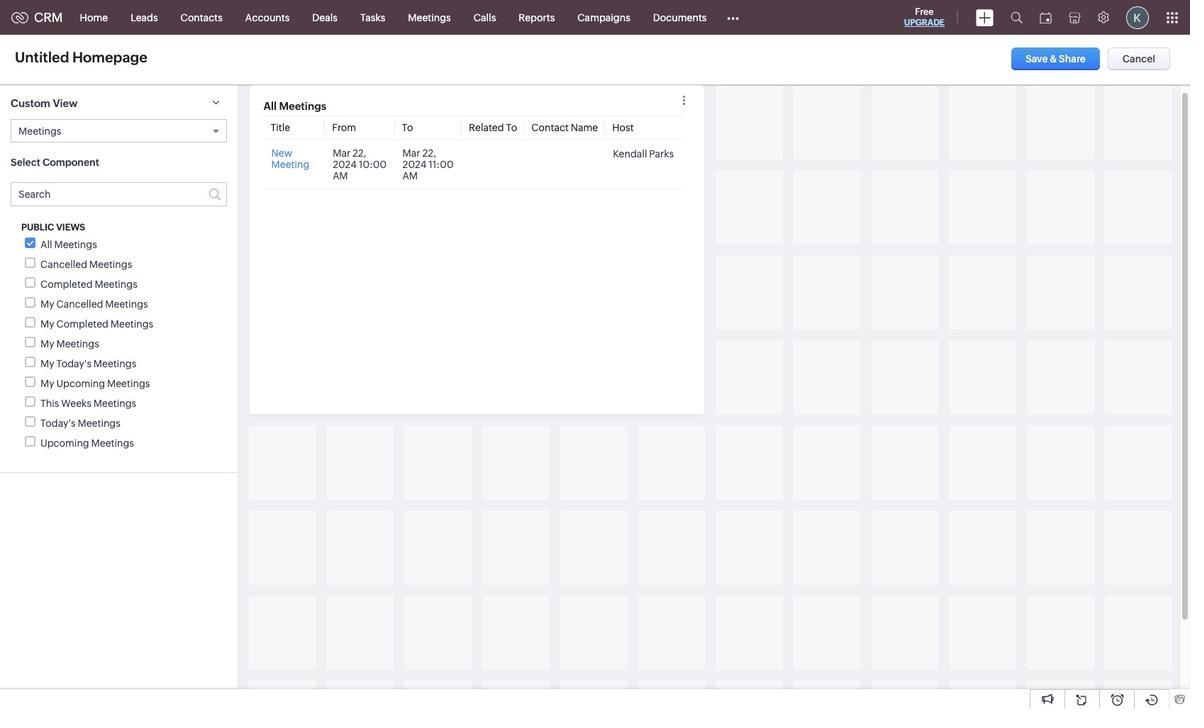 Task type: vqa. For each thing, say whether or not it's contained in the screenshot.
the top Cancelled
yes



Task type: describe. For each thing, give the bounding box(es) containing it.
meetings link
[[397, 0, 463, 34]]

profile element
[[1118, 0, 1158, 34]]

today's meetings
[[40, 418, 121, 430]]

Meetings field
[[11, 120, 226, 142]]

cancel button
[[1108, 48, 1171, 70]]

home link
[[69, 0, 119, 34]]

1 horizontal spatial all
[[264, 100, 277, 112]]

select component
[[11, 157, 99, 168]]

free upgrade
[[905, 6, 945, 28]]

0 vertical spatial cancelled
[[40, 259, 87, 271]]

accounts link
[[234, 0, 301, 34]]

leads link
[[119, 0, 169, 34]]

public views
[[21, 222, 85, 233]]

1 vertical spatial completed
[[56, 319, 109, 330]]

my today's meetings
[[40, 359, 136, 370]]

1 vertical spatial cancelled
[[56, 299, 103, 310]]

custom view
[[11, 97, 78, 109]]

views
[[56, 222, 85, 233]]

contacts
[[181, 12, 223, 23]]

Other Modules field
[[719, 6, 749, 29]]

tasks
[[360, 12, 386, 23]]

leads
[[131, 12, 158, 23]]

my for my meetings
[[40, 339, 54, 350]]

accounts
[[245, 12, 290, 23]]

Search text field
[[11, 183, 227, 207]]

cancelled meetings
[[40, 259, 132, 271]]

my meetings
[[40, 339, 99, 350]]

my for my today's meetings
[[40, 359, 54, 370]]

weeks
[[61, 398, 92, 410]]

view
[[53, 97, 78, 109]]

crm link
[[11, 10, 63, 25]]

profile image
[[1127, 6, 1150, 29]]

1 vertical spatial all
[[40, 239, 52, 251]]

save
[[1026, 53, 1049, 65]]

1 vertical spatial today's
[[40, 418, 76, 430]]

my for my completed meetings
[[40, 319, 54, 330]]

public
[[21, 222, 54, 233]]

0 vertical spatial completed
[[40, 279, 93, 291]]

create menu element
[[968, 0, 1003, 34]]

my completed meetings
[[40, 319, 153, 330]]

campaigns
[[578, 12, 631, 23]]

save & share button
[[1012, 48, 1101, 70]]

deals
[[312, 12, 338, 23]]

contacts link
[[169, 0, 234, 34]]

tasks link
[[349, 0, 397, 34]]

campaigns link
[[567, 0, 642, 34]]

reports
[[519, 12, 555, 23]]

crm
[[34, 10, 63, 25]]



Task type: locate. For each thing, give the bounding box(es) containing it.
search image
[[1011, 11, 1023, 23]]

all
[[264, 100, 277, 112], [40, 239, 52, 251]]

upcoming meetings
[[40, 438, 134, 449]]

2 my from the top
[[40, 319, 54, 330]]

completed meetings
[[40, 279, 138, 291]]

cancelled down completed meetings
[[56, 299, 103, 310]]

component
[[43, 157, 99, 168]]

completed down cancelled meetings
[[40, 279, 93, 291]]

custom view link
[[0, 85, 237, 119]]

documents
[[653, 12, 707, 23]]

5 my from the top
[[40, 379, 54, 390]]

custom
[[11, 97, 50, 109]]

calendar image
[[1040, 12, 1052, 23]]

4 my from the top
[[40, 359, 54, 370]]

1 my from the top
[[40, 299, 54, 310]]

cancelled
[[40, 259, 87, 271], [56, 299, 103, 310]]

3 my from the top
[[40, 339, 54, 350]]

today's down this on the left bottom
[[40, 418, 76, 430]]

meetings inside field
[[18, 126, 61, 137]]

calls link
[[463, 0, 508, 34]]

this weeks meetings
[[40, 398, 136, 410]]

logo image
[[11, 12, 28, 23]]

my for my upcoming meetings
[[40, 379, 54, 390]]

my upcoming meetings
[[40, 379, 150, 390]]

1 horizontal spatial all meetings
[[264, 100, 327, 112]]

documents link
[[642, 0, 719, 34]]

my
[[40, 299, 54, 310], [40, 319, 54, 330], [40, 339, 54, 350], [40, 359, 54, 370], [40, 379, 54, 390]]

save & share
[[1026, 53, 1086, 65]]

this
[[40, 398, 59, 410]]

my for my cancelled meetings
[[40, 299, 54, 310]]

1 vertical spatial all meetings
[[40, 239, 97, 251]]

0 vertical spatial all
[[264, 100, 277, 112]]

select
[[11, 157, 40, 168]]

meetings
[[408, 12, 451, 23], [279, 100, 327, 112], [18, 126, 61, 137], [54, 239, 97, 251], [89, 259, 132, 271], [95, 279, 138, 291], [105, 299, 148, 310], [111, 319, 153, 330], [56, 339, 99, 350], [94, 359, 136, 370], [107, 379, 150, 390], [94, 398, 136, 410], [78, 418, 121, 430], [91, 438, 134, 449]]

upgrade
[[905, 18, 945, 28]]

&
[[1051, 53, 1058, 65]]

all meetings
[[264, 100, 327, 112], [40, 239, 97, 251]]

my cancelled meetings
[[40, 299, 148, 310]]

0 vertical spatial all meetings
[[264, 100, 327, 112]]

0 horizontal spatial all meetings
[[40, 239, 97, 251]]

today's
[[56, 359, 92, 370], [40, 418, 76, 430]]

completed down my cancelled meetings at the left
[[56, 319, 109, 330]]

upcoming
[[56, 379, 105, 390], [40, 438, 89, 449]]

deals link
[[301, 0, 349, 34]]

cancel
[[1123, 53, 1156, 65]]

upcoming down today's meetings at the bottom left
[[40, 438, 89, 449]]

search element
[[1003, 0, 1032, 35]]

None text field
[[11, 47, 187, 67]]

0 vertical spatial today's
[[56, 359, 92, 370]]

cancelled up completed meetings
[[40, 259, 87, 271]]

calls
[[474, 12, 496, 23]]

free
[[916, 6, 934, 17]]

create menu image
[[977, 9, 994, 26]]

home
[[80, 12, 108, 23]]

reports link
[[508, 0, 567, 34]]

0 horizontal spatial all
[[40, 239, 52, 251]]

today's down my meetings
[[56, 359, 92, 370]]

upcoming up weeks
[[56, 379, 105, 390]]

share
[[1060, 53, 1086, 65]]

0 vertical spatial upcoming
[[56, 379, 105, 390]]

completed
[[40, 279, 93, 291], [56, 319, 109, 330]]

1 vertical spatial upcoming
[[40, 438, 89, 449]]



